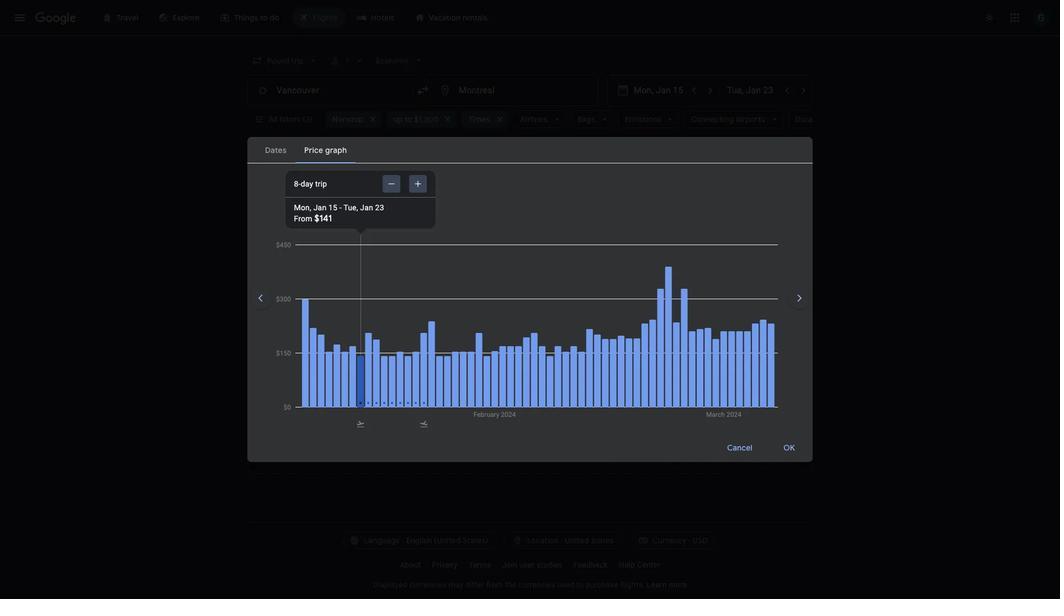 Task type: locate. For each thing, give the bounding box(es) containing it.
4 air from the top
[[299, 454, 307, 462]]

leaves vancouver international airport at 9:05 am on monday, january 15 and arrives at montréal-pierre elliott trudeau international airport at 4:47 pm on monday, january 15. element
[[299, 317, 374, 328]]

0 vertical spatial 1
[[345, 56, 350, 65]]

2 225 from the top
[[612, 400, 626, 411]]

4 inside 4 hr 49 min yvr – yul
[[463, 358, 468, 369]]

2 hr from the top
[[470, 358, 479, 369]]

0 vertical spatial $141
[[314, 213, 332, 224]]

9:05 am
[[299, 317, 332, 328]]

1 vertical spatial air canada
[[299, 454, 333, 462]]

1 vertical spatial 8%
[[615, 414, 623, 421]]

0 horizontal spatial $141
[[314, 213, 332, 224]]

1 vertical spatial nonstop flight. element
[[535, 358, 569, 371]]

min right 49
[[493, 358, 508, 369]]

canada down 11:30 am at the bottom of page
[[309, 372, 333, 379]]

nonstop flight. element
[[535, 237, 569, 250], [535, 358, 569, 371], [535, 400, 569, 412]]

2 air from the top
[[299, 372, 307, 379]]

bags
[[577, 114, 595, 124]]

1 vertical spatial yvr – yul
[[463, 454, 492, 462]]

yvr inside 4 hr 49 min yvr – yul
[[463, 372, 476, 379]]

- down 225 kg co 2 -8% emissions
[[613, 455, 615, 463]]

8-day trip
[[294, 179, 327, 188]]

2 for 225 kg co 2 -8% emissions
[[654, 403, 658, 413]]

flights up convenience
[[326, 192, 358, 206]]

4 $238 from the top
[[748, 441, 768, 452]]

min for 4 hr 49 min yvr – yul
[[493, 358, 508, 369]]

for
[[502, 209, 511, 217]]

flights for best departing flights
[[326, 192, 358, 206]]

min right 50
[[494, 237, 508, 248]]

2 down -8% emissions
[[654, 403, 658, 413]]

1 air from the top
[[299, 330, 307, 338]]

1 currencies from the left
[[410, 580, 446, 589]]

total duration 4 hr 56 min. element
[[463, 400, 535, 412]]

0 vertical spatial nonstop flight. element
[[535, 237, 569, 250]]

yvr
[[463, 330, 476, 338], [463, 372, 476, 379], [463, 413, 476, 421], [463, 454, 476, 462]]

scroll backward image
[[247, 285, 274, 311]]

1 225 from the top
[[612, 358, 626, 369]]

hr inside 4 hr 49 min yvr – yul
[[470, 358, 479, 369]]

co up avg emissions
[[640, 317, 654, 328]]

kg up avg emissions
[[628, 317, 638, 328]]

english (united states)
[[406, 536, 488, 545]]

1 vertical spatial $141
[[750, 237, 768, 248]]

and
[[319, 209, 331, 217]]

2 inside "225 kg co 2"
[[654, 362, 658, 371]]

learn more about tracked prices image
[[313, 161, 323, 171]]

cancel
[[727, 443, 752, 452]]

avg
[[612, 330, 624, 338]]

total duration 4 hr 42 min. element
[[463, 317, 535, 330]]

air down departure time: 9:05 am. text field
[[299, 330, 307, 338]]

11:30 am – 7:19 pm air canada
[[299, 358, 374, 379]]

1 nonstop flight. element from the top
[[535, 237, 569, 250]]

0 vertical spatial flights
[[326, 192, 358, 206]]

on
[[293, 209, 300, 217]]

kg inside "225 kg co 2"
[[628, 358, 638, 369]]

$238 for $238 text box
[[748, 441, 768, 452]]

0 vertical spatial to
[[404, 114, 412, 124]]

states)
[[463, 536, 488, 545]]

225 down -8% emissions
[[612, 400, 626, 411]]

– right 1:10 pm text box
[[331, 400, 336, 411]]

1 yvr from the top
[[463, 330, 476, 338]]

0 vertical spatial 8%
[[615, 372, 623, 380]]

2024
[[373, 161, 392, 171]]

departing for other
[[281, 287, 331, 301]]

canada down 1:10 pm text box
[[309, 413, 333, 421]]

up to $1,300 button
[[387, 110, 457, 128]]

price
[[302, 209, 318, 217]]

yvr down the total duration 4 hr 42 min. element
[[463, 330, 476, 338]]

nonstop
[[332, 114, 363, 124], [535, 237, 569, 248], [535, 358, 569, 369], [535, 400, 569, 411]]

3 $238 round trip from the top
[[738, 400, 768, 421]]

0 vertical spatial 4
[[463, 237, 468, 248]]

canada down 1:10 pm – 9:06 pm air canada
[[309, 454, 333, 462]]

1 vertical spatial to
[[577, 580, 584, 589]]

hr left 56
[[470, 400, 479, 411]]

3 yvr from the top
[[463, 413, 476, 421]]

- up '17%'
[[613, 414, 615, 421]]

3 nonstop flight. element from the top
[[535, 400, 569, 412]]

- inside 225 kg co 2 -8% emissions
[[613, 414, 615, 421]]

8% up '17%'
[[615, 414, 623, 421]]

2 238 us dollars text field from the top
[[748, 400, 768, 411]]

0 vertical spatial 238 us dollars text field
[[748, 358, 768, 369]]

hr for 56
[[470, 400, 479, 411]]

air inside 1:10 pm – 9:06 pm air canada
[[299, 413, 307, 421]]

hr left 49
[[470, 358, 479, 369]]

1 $238 from the top
[[748, 317, 768, 328]]

4 left 56
[[463, 400, 468, 411]]

1 vertical spatial departing
[[281, 287, 331, 301]]

connecting airports button
[[684, 110, 784, 128]]

air canada down 1:10 pm – 9:06 pm air canada
[[299, 454, 333, 462]]

238 US dollars text field
[[748, 441, 768, 452]]

– down the total duration 4 hr 56 min. element
[[476, 413, 480, 421]]

hr inside 4 hr 56 min yvr – yul
[[470, 400, 479, 411]]

1 horizontal spatial jan
[[330, 161, 343, 171]]

2 vertical spatial nonstop flight. element
[[535, 400, 569, 412]]

2 canada from the top
[[309, 372, 333, 379]]

2 8% from the top
[[615, 414, 623, 421]]

-8% emissions
[[613, 372, 657, 380]]

225 up -8% emissions
[[612, 358, 626, 369]]

air down 1:10 pm text box
[[299, 413, 307, 421]]

yvr – yul down the total duration 4 hr 42 min. element
[[463, 330, 492, 338]]

1 vertical spatial min
[[493, 358, 508, 369]]

co inside 225 kg co 2 -8% emissions
[[640, 400, 654, 411]]

2 $238 from the top
[[748, 358, 768, 369]]

0 horizontal spatial jan
[[313, 203, 326, 212]]

avg emissions
[[612, 330, 657, 338]]

8:20 am
[[345, 237, 378, 248]]

co inside "225 kg co 2"
[[640, 358, 654, 369]]

convenience
[[333, 209, 372, 217]]

0 vertical spatial air canada
[[299, 330, 333, 338]]

kg down -8% emissions
[[628, 400, 638, 411]]

0 vertical spatial departing
[[273, 192, 323, 206]]

emissions inside -17% emissions popup button
[[629, 455, 661, 463]]

225 inside 225 kg co 2 -8% emissions
[[612, 400, 626, 411]]

main content
[[247, 155, 813, 483]]

– inside 4 hr 49 min yvr – yul
[[476, 372, 480, 379]]

air
[[299, 330, 307, 338], [299, 372, 307, 379], [299, 413, 307, 421], [299, 454, 307, 462]]

bags button
[[571, 110, 614, 128]]

4 for 4 hr 50 min
[[463, 237, 468, 248]]

2 up avg emissions
[[654, 320, 658, 330]]

yvr down total duration 4 hr 49 min. element on the bottom of page
[[463, 372, 476, 379]]

2 $238 round trip from the top
[[738, 358, 768, 380]]

0 vertical spatial 225
[[612, 358, 626, 369]]

$141 inside main content
[[750, 237, 768, 248]]

8% down "225 kg co 2"
[[615, 372, 623, 380]]

kg for 225 kg co 2
[[628, 358, 638, 369]]

min right 56
[[493, 400, 508, 411]]

terms link
[[463, 556, 496, 574]]

hr left 50
[[470, 237, 479, 248]]

0 vertical spatial hr
[[470, 237, 479, 248]]

all
[[268, 114, 278, 124]]

$238 for 1st 238 us dollars text field from the top
[[748, 358, 768, 369]]

9:06 pm
[[338, 400, 371, 411]]

2 inside the kg co 2
[[654, 320, 658, 330]]

4 inside 4 hr 56 min yvr – yul
[[463, 400, 468, 411]]

None search field
[[247, 51, 846, 146]]

Arrival time: 4:47 PM. text field
[[342, 317, 374, 328]]

price graph button
[[731, 155, 811, 175]]

departing up 9:05 am
[[281, 287, 331, 301]]

- right '15'
[[339, 203, 342, 212]]

$238 round trip for $238 text field on the right of the page
[[738, 317, 768, 338]]

trip
[[315, 179, 327, 188], [758, 331, 768, 338], [758, 372, 768, 380], [758, 414, 768, 421], [758, 455, 768, 463]]

0 horizontal spatial currencies
[[410, 580, 446, 589]]

1 $238 round trip from the top
[[738, 317, 768, 338]]

1 vertical spatial 225
[[612, 400, 626, 411]]

8%
[[615, 372, 623, 380], [615, 414, 623, 421]]

may
[[448, 580, 463, 589]]

date grid
[[683, 160, 717, 170]]

emissions right '17%'
[[629, 455, 661, 463]]

2 yvr from the top
[[463, 372, 476, 379]]

united states
[[565, 536, 614, 545]]

air down 11:30 am text box
[[299, 372, 307, 379]]

yul down 4 hr 56 min yvr – yul
[[480, 454, 492, 462]]

leaves vancouver international airport at 1:10 pm on monday, january 15 and arrives at montréal-pierre elliott trudeau international airport at 9:06 pm on monday, january 15. element
[[299, 400, 371, 411]]

4 left 50
[[463, 237, 468, 248]]

kg up -8% emissions
[[628, 358, 638, 369]]

co up -8% emissions
[[640, 358, 654, 369]]

emissions down the kg co 2
[[625, 330, 657, 338]]

learn
[[647, 580, 667, 589]]

1 horizontal spatial currencies
[[518, 580, 555, 589]]

yul down the total duration 4 hr 42 min. element
[[480, 330, 492, 338]]

yvr inside 4 hr 56 min yvr – yul
[[463, 413, 476, 421]]

tue,
[[344, 203, 358, 212]]

flights for other departing flights
[[334, 287, 366, 301]]

7:19 pm
[[344, 358, 374, 369]]

airlines button
[[513, 110, 566, 128]]

from
[[486, 580, 503, 589]]

swap origin and destination. image
[[416, 84, 430, 97]]

0 horizontal spatial 1
[[345, 56, 350, 65]]

2 inside 225 kg co 2 -8% emissions
[[654, 403, 658, 413]]

yvr – yul
[[463, 330, 492, 338], [463, 454, 492, 462]]

2 for 225 kg co 2
[[654, 362, 658, 371]]

none search field containing all filters (3)
[[247, 51, 846, 146]]

-17% emissions button
[[609, 441, 674, 465]]

3 canada from the top
[[309, 413, 333, 421]]

0 horizontal spatial to
[[404, 114, 412, 124]]

to right used
[[577, 580, 584, 589]]

4 $238 round trip from the top
[[738, 441, 768, 463]]

1 horizontal spatial $141
[[750, 237, 768, 248]]

1 button
[[325, 51, 370, 71]]

2 up -8% emissions
[[654, 362, 658, 371]]

kg right 191
[[626, 237, 636, 248]]

238 us dollars text field up $238 text box
[[748, 400, 768, 411]]

yvr down 4 hr 56 min yvr – yul
[[463, 454, 476, 462]]

2 for 191 kg co 2
[[651, 241, 655, 250]]

3 $238 from the top
[[748, 400, 768, 411]]

2 vertical spatial 4
[[463, 400, 468, 411]]

3 yul from the top
[[480, 413, 492, 421]]

yvr down the total duration 4 hr 56 min. element
[[463, 413, 476, 421]]

191
[[612, 237, 624, 248]]

(3)
[[303, 114, 312, 124]]

– left 8:20 am
[[337, 237, 343, 248]]

nonstop inside popup button
[[332, 114, 363, 124]]

1 4 from the top
[[463, 237, 468, 248]]

2 inside 191 kg co 2
[[651, 241, 655, 250]]

–
[[337, 237, 343, 248], [476, 330, 480, 338], [336, 358, 342, 369], [476, 372, 480, 379], [331, 400, 336, 411], [476, 413, 480, 421], [476, 454, 480, 462]]

4 hr 50 min
[[463, 237, 508, 248]]

min for 4 hr 56 min yvr – yul
[[493, 400, 508, 411]]

2 horizontal spatial jan
[[360, 203, 373, 212]]

center
[[637, 560, 660, 569]]

225
[[612, 358, 626, 369], [612, 400, 626, 411]]

up to $1,300
[[393, 114, 439, 124]]

jan
[[330, 161, 343, 171], [313, 203, 326, 212], [360, 203, 373, 212]]

1 vertical spatial hr
[[470, 358, 479, 369]]

1 vertical spatial flights
[[334, 287, 366, 301]]

other departing flights
[[247, 287, 366, 301]]

238 us dollars text field down $238 text field on the right of the page
[[748, 358, 768, 369]]

min for 4 hr 50 min
[[494, 237, 508, 248]]

currencies down join user studies link on the bottom of page
[[518, 580, 555, 589]]

3 4 from the top
[[463, 400, 468, 411]]

studies
[[537, 560, 563, 569]]

4 left 49
[[463, 358, 468, 369]]

2 right 191
[[651, 241, 655, 250]]

2 yul from the top
[[480, 372, 492, 379]]

- down "225 kg co 2"
[[613, 372, 615, 380]]

scroll forward image
[[786, 285, 813, 311]]

225 inside "225 kg co 2"
[[612, 358, 626, 369]]

jan 15 – 23, 2024
[[330, 161, 392, 171]]

flights up the arrival time: 4:47 pm. text box
[[334, 287, 366, 301]]

1 vertical spatial 238 us dollars text field
[[748, 400, 768, 411]]

currencies down privacy
[[410, 580, 446, 589]]

departing up "on"
[[273, 192, 323, 206]]

yvr – yul down 4 hr 56 min yvr – yul
[[463, 454, 492, 462]]

jan left 23
[[360, 203, 373, 212]]

airports
[[736, 114, 765, 124]]

4
[[463, 237, 468, 248], [463, 358, 468, 369], [463, 400, 468, 411]]

total duration 4 hr 50 min. element
[[463, 237, 535, 250]]

0 vertical spatial yvr – yul
[[463, 330, 492, 338]]

privacy
[[432, 560, 458, 569]]

mon,
[[294, 203, 311, 212]]

filters
[[279, 114, 301, 124]]

to right up
[[404, 114, 412, 124]]

1 vertical spatial 4
[[463, 358, 468, 369]]

more
[[669, 580, 687, 589]]

3 hr from the top
[[470, 400, 479, 411]]

canada inside 1:10 pm – 9:06 pm air canada
[[309, 413, 333, 421]]

2 vertical spatial hr
[[470, 400, 479, 411]]

yul inside 4 hr 56 min yvr – yul
[[480, 413, 492, 421]]

– left arrival time: 7:19 pm. "text box"
[[336, 358, 342, 369]]

departing
[[273, 192, 323, 206], [281, 287, 331, 301]]

1 inside 1 popup button
[[345, 56, 350, 65]]

about link
[[394, 556, 426, 574]]

air down 1:10 pm
[[299, 454, 307, 462]]

– down the total duration 4 hr 42 min. element
[[476, 330, 480, 338]]

225 for 225 kg co 2
[[612, 358, 626, 369]]

2 4 from the top
[[463, 358, 468, 369]]

to
[[404, 114, 412, 124], [577, 580, 584, 589]]

kg inside 225 kg co 2 -8% emissions
[[628, 400, 638, 411]]

– down total duration 4 hr 49 min. element on the bottom of page
[[476, 372, 480, 379]]

2 currencies from the left
[[518, 580, 555, 589]]

yul down 49
[[480, 372, 492, 379]]

kg inside 191 kg co 2
[[626, 237, 636, 248]]

Departure time: 12:30 AM. text field
[[299, 237, 335, 248]]

1 horizontal spatial to
[[577, 580, 584, 589]]

jan inside find the best price region
[[330, 161, 343, 171]]

total duration 4 hr 49 min. element
[[463, 358, 535, 371]]

1 hr from the top
[[470, 237, 479, 248]]

1 238 us dollars text field from the top
[[748, 358, 768, 369]]

canada down 9:05 am
[[309, 330, 333, 338]]

feedback link
[[568, 556, 613, 574]]

graph
[[780, 160, 802, 170]]

co inside 191 kg co 2
[[638, 237, 651, 248]]

min inside 4 hr 49 min yvr – yul
[[493, 358, 508, 369]]

238 US dollars text field
[[748, 358, 768, 369], [748, 400, 768, 411]]

1 horizontal spatial 1
[[513, 209, 517, 217]]

3 air from the top
[[299, 413, 307, 421]]

yul
[[480, 330, 492, 338], [480, 372, 492, 379], [480, 413, 492, 421], [480, 454, 492, 462]]

0 vertical spatial min
[[494, 237, 508, 248]]

jan left '15'
[[313, 203, 326, 212]]

leaves vancouver international airport at 12:30 am on monday, january 15 and arrives at montréal-pierre elliott trudeau international airport at 8:20 am on monday, january 15. element
[[299, 237, 378, 248]]

min inside 4 hr 56 min yvr – yul
[[493, 400, 508, 411]]

duration
[[795, 114, 827, 124]]

emissions up -17% emissions popup button
[[625, 414, 657, 421]]

Departure text field
[[634, 76, 685, 105]]

co down -8% emissions
[[640, 400, 654, 411]]

- inside popup button
[[613, 455, 615, 463]]

co right 191
[[638, 237, 651, 248]]

$238
[[748, 317, 768, 328], [748, 358, 768, 369], [748, 400, 768, 411], [748, 441, 768, 452]]

united
[[565, 536, 589, 545]]

12:30 am
[[299, 237, 335, 248]]

air canada down departure time: 9:05 am. text field
[[299, 330, 333, 338]]

yul down 56
[[480, 413, 492, 421]]

4 canada from the top
[[309, 454, 333, 462]]

1 yvr – yul from the top
[[463, 330, 492, 338]]

$238 round trip
[[738, 317, 768, 338], [738, 358, 768, 380], [738, 400, 768, 421], [738, 441, 768, 463]]

currency
[[652, 536, 687, 545]]

jan right learn more about tracked prices icon
[[330, 161, 343, 171]]

2 vertical spatial min
[[493, 400, 508, 411]]



Task type: describe. For each thing, give the bounding box(es) containing it.
canada inside 11:30 am – 7:19 pm air canada
[[309, 372, 333, 379]]

hr for 49
[[470, 358, 479, 369]]

Arrival time: 9:06 PM. text field
[[338, 400, 371, 411]]

hr for 50
[[470, 237, 479, 248]]

emissions
[[625, 114, 661, 124]]

225 kg co 2 -8% emissions
[[612, 400, 658, 421]]

location
[[527, 536, 559, 545]]

2 yvr – yul from the top
[[463, 454, 492, 462]]

emissions down "225 kg co 2"
[[625, 372, 657, 380]]

differ
[[465, 580, 484, 589]]

feedback
[[574, 560, 608, 569]]

used
[[557, 580, 575, 589]]

terms
[[469, 560, 491, 569]]

11:30 am
[[299, 358, 334, 369]]

other
[[247, 287, 278, 301]]

4 for 4 hr 49 min yvr – yul
[[463, 358, 468, 369]]

kg for 225 kg co 2 -8% emissions
[[628, 400, 638, 411]]

price graph
[[760, 160, 802, 170]]

1:10 pm
[[299, 400, 328, 411]]

flights.
[[620, 580, 645, 589]]

Departure time: 11:30 AM. text field
[[299, 358, 334, 369]]

1 8% from the top
[[615, 372, 623, 380]]

2 air canada from the top
[[299, 454, 333, 462]]

airlines
[[520, 114, 548, 124]]

times
[[468, 114, 490, 124]]

all filters (3)
[[268, 114, 312, 124]]

air inside 11:30 am – 7:19 pm air canada
[[299, 372, 307, 379]]

191 kg co 2
[[612, 237, 655, 250]]

4 for 4 hr 56 min yvr – yul
[[463, 400, 468, 411]]

4 yul from the top
[[480, 454, 492, 462]]

times button
[[462, 110, 509, 128]]

duration button
[[788, 110, 846, 128]]

– down 4 hr 56 min yvr – yul
[[476, 454, 480, 462]]

4 hr 49 min yvr – yul
[[463, 358, 508, 379]]

include
[[412, 209, 434, 217]]

about
[[400, 560, 421, 569]]

Departure time: 1:10 PM. text field
[[299, 400, 328, 411]]

states
[[591, 536, 614, 545]]

Return text field
[[727, 76, 778, 105]]

any dates
[[440, 161, 477, 171]]

$141 inside the mon, jan 15 - tue, jan 23 from $141
[[314, 213, 332, 224]]

1 yul from the top
[[480, 330, 492, 338]]

co for 225 kg co 2
[[640, 358, 654, 369]]

nonstop button
[[326, 110, 382, 128]]

co inside the kg co 2
[[640, 317, 654, 328]]

ranked based on price and convenience
[[247, 209, 372, 217]]

emissions button
[[618, 110, 680, 128]]

trip for 1st 238 us dollars text field from the top
[[758, 372, 768, 380]]

help
[[619, 560, 635, 569]]

main content containing best departing flights
[[247, 155, 813, 483]]

fees
[[487, 209, 501, 217]]

user
[[519, 560, 535, 569]]

to inside popup button
[[404, 114, 412, 124]]

price
[[760, 160, 778, 170]]

141 US dollars text field
[[750, 237, 768, 248]]

– inside 4 hr 56 min yvr – yul
[[476, 413, 480, 421]]

nonstop flight. element for 225
[[535, 400, 569, 412]]

help center
[[619, 560, 660, 569]]

find the best price region
[[247, 155, 813, 184]]

leaves vancouver international airport at 11:30 am on monday, january 15 and arrives at montréal-pierre elliott trudeau international airport at 7:19 pm on monday, january 15. element
[[299, 358, 374, 369]]

connecting
[[691, 114, 734, 124]]

- inside the mon, jan 15 - tue, jan 23 from $141
[[339, 203, 342, 212]]

this price for this flight doesn't include overhead bin access. if you need a carry-on bag, use the bags filter to update prices. image
[[737, 236, 750, 249]]

prices
[[288, 161, 311, 171]]

225 for 225 kg co 2 -8% emissions
[[612, 400, 626, 411]]

best
[[247, 192, 270, 206]]

56
[[481, 400, 491, 411]]

kg co 2
[[626, 317, 658, 330]]

(united
[[434, 536, 461, 545]]

connecting airports
[[691, 114, 765, 124]]

emissions inside 225 kg co 2 -8% emissions
[[625, 414, 657, 421]]

1 round from the top
[[738, 331, 756, 338]]

$238 for second 238 us dollars text field from the top of the page
[[748, 400, 768, 411]]

$238 round trip for second 238 us dollars text field from the top of the page
[[738, 400, 768, 421]]

co for 191 kg co 2
[[638, 237, 651, 248]]

departing for best
[[273, 192, 323, 206]]

yul inside 4 hr 49 min yvr – yul
[[480, 372, 492, 379]]

4 yvr from the top
[[463, 454, 476, 462]]

Departure time: 9:05 AM. text field
[[299, 317, 332, 328]]

$238 round trip for $238 text box
[[738, 441, 768, 463]]

trip for $238 text box
[[758, 455, 768, 463]]

Arrival time: 8:20 AM. text field
[[345, 237, 378, 248]]

17%
[[615, 455, 627, 463]]

join
[[502, 560, 517, 569]]

49
[[481, 358, 491, 369]]

2 round from the top
[[738, 372, 756, 380]]

Arrival time: 7:19 PM. text field
[[344, 358, 374, 369]]

help center link
[[613, 556, 666, 574]]

trip for $238 text field on the right of the page
[[758, 331, 768, 338]]

based
[[272, 209, 291, 217]]

8% inside 225 kg co 2 -8% emissions
[[615, 414, 623, 421]]

8-
[[294, 179, 301, 188]]

track
[[266, 161, 286, 171]]

adult.
[[519, 209, 536, 217]]

prices include required taxes + fees for 1 adult.
[[390, 209, 536, 217]]

required
[[436, 209, 461, 217]]

displayed
[[373, 580, 407, 589]]

the
[[505, 580, 516, 589]]

join user studies
[[502, 560, 563, 569]]

$1,300
[[414, 114, 439, 124]]

learn more link
[[647, 580, 687, 589]]

– inside 11:30 am – 7:19 pm air canada
[[336, 358, 342, 369]]

– inside 1:10 pm – 9:06 pm air canada
[[331, 400, 336, 411]]

day
[[301, 179, 313, 188]]

238 US dollars text field
[[748, 317, 768, 328]]

co for 225 kg co 2 -8% emissions
[[640, 400, 654, 411]]

2 nonstop flight. element from the top
[[535, 358, 569, 371]]

ranked
[[247, 209, 270, 217]]

$238 for $238 text field on the right of the page
[[748, 317, 768, 328]]

$238 round trip for 1st 238 us dollars text field from the top
[[738, 358, 768, 380]]

join user studies link
[[496, 556, 568, 574]]

any
[[440, 161, 454, 171]]

up
[[393, 114, 403, 124]]

3 round from the top
[[738, 414, 756, 421]]

1 canada from the top
[[309, 330, 333, 338]]

prices
[[390, 209, 410, 217]]

1:10 pm – 9:06 pm air canada
[[299, 400, 371, 421]]

nonstop flight. element for 191
[[535, 237, 569, 250]]

23
[[375, 203, 384, 212]]

trip for second 238 us dollars text field from the top of the page
[[758, 414, 768, 421]]

4 round from the top
[[738, 455, 756, 463]]

15 – 23,
[[345, 161, 371, 171]]

cancel button
[[714, 434, 766, 461]]

kg inside the kg co 2
[[628, 317, 638, 328]]

1 air canada from the top
[[299, 330, 333, 338]]

language
[[364, 536, 400, 545]]

mon, jan 15 - tue, jan 23 from $141
[[294, 203, 384, 224]]

kg for 191 kg co 2
[[626, 237, 636, 248]]

225 kg co 2
[[612, 358, 658, 371]]

1 vertical spatial 1
[[513, 209, 517, 217]]

-17% emissions
[[613, 455, 661, 463]]

purchase
[[586, 580, 618, 589]]

date
[[683, 160, 700, 170]]



Task type: vqa. For each thing, say whether or not it's contained in the screenshot.
the Join user studies link
yes



